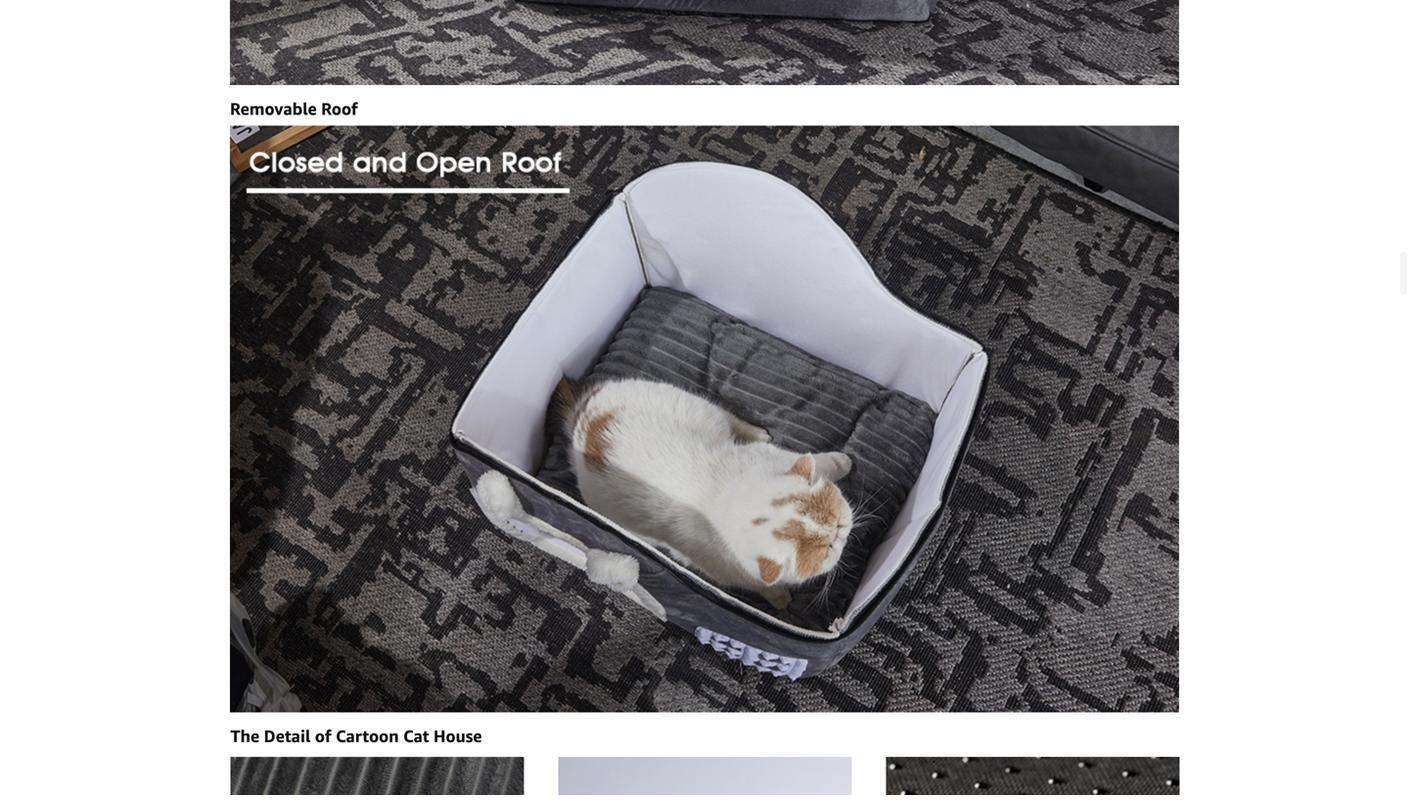 Task type: locate. For each thing, give the bounding box(es) containing it.
cat house indoor image
[[230, 126, 1179, 713]]

cartoon
[[336, 727, 399, 747]]

the
[[230, 727, 260, 747]]

removable roof
[[230, 99, 358, 119]]

non-slip bottom image
[[886, 757, 1180, 796]]



Task type: describe. For each thing, give the bounding box(es) containing it.
house
[[434, 727, 482, 747]]

soft mat image
[[558, 757, 852, 796]]

cat
[[403, 727, 429, 747]]

the detail of cartoon cat house
[[230, 727, 482, 747]]

roof
[[321, 99, 358, 119]]

detail
[[264, 727, 311, 747]]

chimney image
[[230, 757, 524, 796]]

of
[[315, 727, 331, 747]]

removable
[[230, 99, 317, 119]]

indoor cat house image
[[230, 0, 1179, 85]]



Task type: vqa. For each thing, say whether or not it's contained in the screenshot.
"cat house indoor" image
yes



